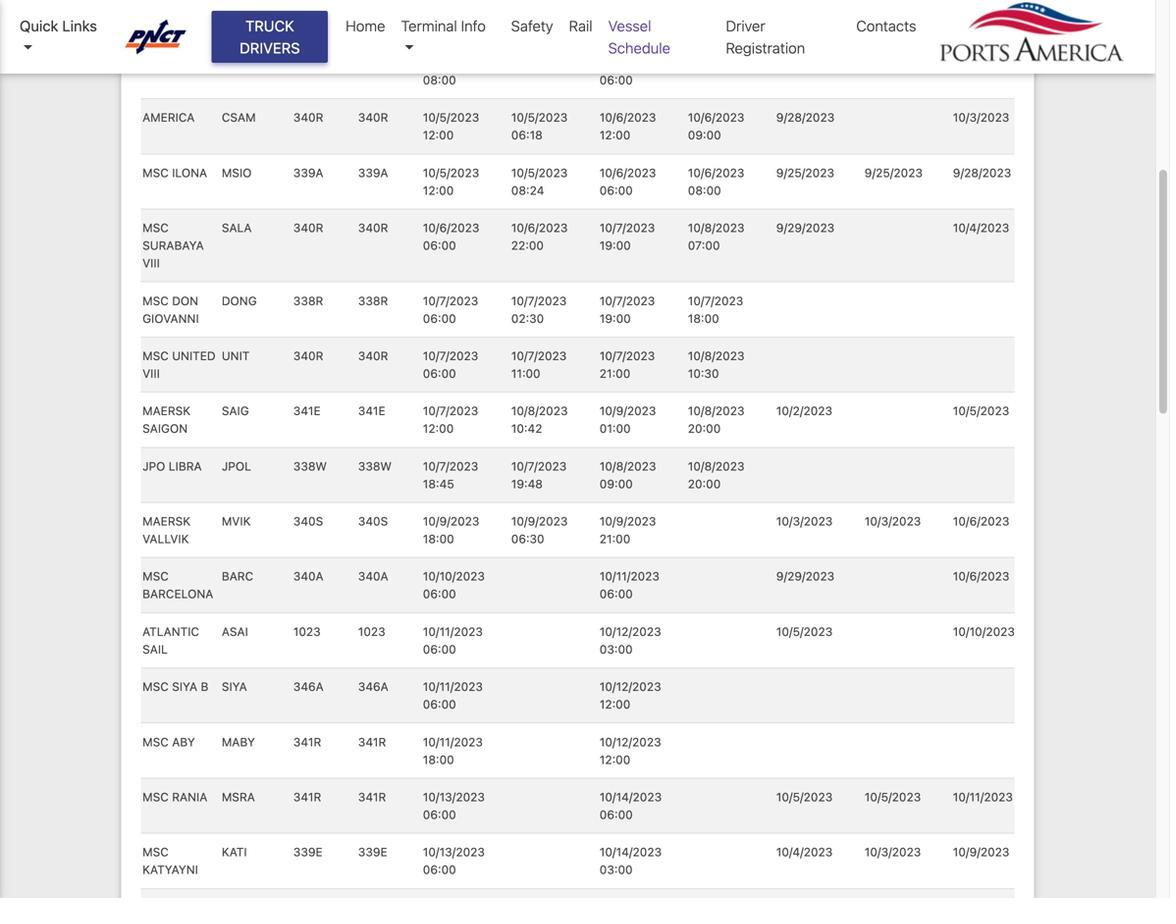 Task type: vqa. For each thing, say whether or not it's contained in the screenshot.


Task type: locate. For each thing, give the bounding box(es) containing it.
338w
[[294, 460, 327, 473], [358, 460, 392, 473]]

10/12/2023 12:00
[[600, 680, 662, 712], [600, 736, 662, 767]]

1 horizontal spatial 1023
[[358, 625, 386, 639]]

msc up carmen at the left top of page
[[143, 0, 169, 14]]

07:00 left rail
[[512, 18, 544, 32]]

10/8/2023 20:00 down 10:30
[[688, 404, 745, 436]]

10/7/2023 up the 10/7/2023 18:45
[[423, 404, 479, 418]]

10/7/2023 18:45
[[423, 460, 479, 491]]

0 horizontal spatial 339a
[[294, 166, 324, 180]]

09:00 for 10/8/2023 09:00
[[600, 477, 633, 491]]

10/8/2023 20:00 right 10/8/2023 09:00
[[688, 460, 745, 491]]

1 vertical spatial 21:00
[[600, 532, 631, 546]]

2 9/25/2023 from the left
[[865, 166, 923, 180]]

1 horizontal spatial 339e
[[358, 846, 388, 860]]

unit
[[222, 349, 250, 363]]

10/7/2023 19:00 up 10/7/2023 21:00
[[600, 294, 655, 325]]

338w right jpol
[[294, 460, 327, 473]]

09:00 inside 10/8/2023 09:00
[[600, 477, 633, 491]]

1 10/7/2023 19:00 from the top
[[600, 221, 655, 253]]

1 horizontal spatial 340s
[[358, 515, 388, 529]]

02:30
[[512, 312, 544, 325]]

drivers
[[240, 39, 300, 56]]

09:00 inside 10/6/2023 09:00
[[688, 128, 722, 142]]

2 10/13/2023 from the top
[[423, 846, 485, 860]]

3 10/12/2023 from the top
[[600, 736, 662, 749]]

10/12/2023 for 346a
[[600, 680, 662, 694]]

10/7/2023 06:00 left 02:30
[[423, 294, 479, 325]]

10/14/2023 down 10/14/2023 06:00
[[600, 846, 662, 860]]

1 10/14/2023 from the top
[[600, 791, 662, 804]]

339e
[[294, 846, 323, 860], [358, 846, 388, 860]]

0 vertical spatial 09:00
[[688, 128, 722, 142]]

viii down surabaya
[[143, 256, 160, 270]]

msc left rania
[[143, 791, 169, 804]]

1 vertical spatial 19:00
[[600, 239, 631, 253]]

1 horizontal spatial 341e
[[358, 404, 386, 418]]

2 10/7/2023 19:00 from the top
[[600, 294, 655, 325]]

06:00 inside 10/10/2023 06:00
[[423, 588, 456, 601]]

1 horizontal spatial 340a
[[358, 570, 389, 584]]

10/6/2023 06:00 for 08:00
[[600, 56, 657, 87]]

1 horizontal spatial 9/25/2023
[[865, 166, 923, 180]]

1 horizontal spatial 07:00
[[688, 239, 721, 253]]

sala
[[222, 221, 252, 235]]

10/12/2023 12:00 down the 10/12/2023 03:00
[[600, 680, 662, 712]]

1 vertical spatial 10/2/2023
[[777, 404, 833, 418]]

msra
[[222, 791, 255, 804]]

2 10/8/2023 20:00 from the top
[[688, 460, 745, 491]]

1 vertical spatial 10/14/2023
[[600, 846, 662, 860]]

19:00 right 10/6/2023 22:00
[[600, 239, 631, 253]]

11 msc from the top
[[143, 846, 169, 860]]

10/11/2023 06:00
[[600, 570, 660, 601], [423, 625, 483, 657], [423, 680, 483, 712]]

1 10/12/2023 12:00 from the top
[[600, 680, 662, 712]]

10/7/2023 up 10/9/2023 01:00
[[600, 349, 655, 363]]

341e right saig on the left of page
[[294, 404, 321, 418]]

1 vertical spatial 09:00
[[600, 477, 633, 491]]

10/7/2023 up 19:48
[[512, 460, 567, 473]]

viii for msc united viii unit
[[143, 367, 160, 381]]

0 horizontal spatial 346a
[[294, 680, 324, 694]]

1 maersk from the top
[[143, 404, 191, 418]]

maersk
[[143, 404, 191, 418], [143, 515, 191, 529]]

10/5/2023 12:00 left 06:18
[[423, 111, 480, 142]]

0 horizontal spatial 08:00
[[423, 73, 456, 87]]

1 340s from the left
[[294, 515, 323, 529]]

1 vertical spatial 03:00
[[600, 864, 633, 877]]

msc for msc carmen
[[143, 0, 169, 14]]

09:00 up 10/6/2023 08:00
[[688, 128, 722, 142]]

0 vertical spatial 03:00
[[600, 643, 633, 657]]

msc up surabaya
[[143, 221, 169, 235]]

2 vertical spatial 10/12/2023
[[600, 736, 662, 749]]

10/6/2023 06:00 down vessel
[[600, 56, 657, 87]]

0 vertical spatial 10/8/2023 20:00
[[688, 404, 745, 436]]

340r
[[294, 111, 324, 124], [358, 111, 388, 124], [294, 221, 324, 235], [358, 221, 388, 235], [294, 349, 324, 363], [358, 349, 388, 363]]

1 340a from the left
[[294, 570, 324, 584]]

msc
[[143, 0, 169, 14], [143, 56, 169, 69], [143, 166, 169, 180], [143, 221, 169, 235], [143, 294, 169, 308], [143, 349, 169, 363], [143, 570, 169, 584], [143, 680, 169, 694], [143, 736, 169, 749], [143, 791, 169, 804], [143, 846, 169, 860]]

1 horizontal spatial 339a
[[358, 166, 388, 180]]

kati
[[222, 846, 247, 860]]

0 vertical spatial viii
[[143, 256, 160, 270]]

2 vertical spatial 19:00
[[600, 312, 631, 325]]

10/6/2023 06:00
[[600, 56, 657, 87], [600, 166, 657, 197], [423, 221, 480, 253]]

links
[[62, 17, 97, 34]]

saig
[[222, 404, 249, 418]]

giovanni
[[143, 312, 199, 325]]

1 vertical spatial 10/10/2023
[[954, 625, 1016, 639]]

21:00 down 10/8/2023 09:00
[[600, 532, 631, 546]]

8 msc from the top
[[143, 680, 169, 694]]

10/13/2023
[[423, 791, 485, 804], [423, 846, 485, 860]]

contacts
[[857, 17, 917, 34]]

driver registration
[[726, 17, 806, 56]]

1 vertical spatial 10/7/2023 06:00
[[423, 349, 479, 381]]

340a left 10/10/2023 06:00
[[358, 570, 389, 584]]

9/29/2023
[[777, 221, 835, 235], [777, 570, 835, 584]]

1 vertical spatial 10/11/2023 06:00
[[423, 625, 483, 657]]

9/25/2023
[[777, 166, 835, 180], [865, 166, 923, 180]]

10/7/2023
[[600, 221, 655, 235], [423, 294, 479, 308], [512, 294, 567, 308], [600, 294, 655, 308], [688, 294, 744, 308], [423, 349, 479, 363], [512, 349, 567, 363], [600, 349, 655, 363], [423, 404, 479, 418], [423, 460, 479, 473], [512, 460, 567, 473]]

1 vertical spatial 10/12/2023
[[600, 680, 662, 694]]

10/6/2023 06:00 left 22:00
[[423, 221, 480, 253]]

msc left 'paris'
[[143, 56, 169, 69]]

1 20:00 from the top
[[688, 422, 721, 436]]

5 msc from the top
[[143, 294, 169, 308]]

10/12/2023 12:00 up 10/14/2023 06:00
[[600, 736, 662, 767]]

21:00 for 10/9/2023 21:00
[[600, 532, 631, 546]]

0 vertical spatial 18:00
[[688, 312, 720, 325]]

12:00 right 10/5/2023 06:18
[[600, 128, 631, 142]]

0 horizontal spatial 340s
[[294, 515, 323, 529]]

siya
[[172, 680, 198, 694], [222, 680, 247, 694]]

2 338w from the left
[[358, 460, 392, 473]]

0 horizontal spatial 340a
[[294, 570, 324, 584]]

msc up giovanni
[[143, 294, 169, 308]]

19:00 for 10/7/2023 02:30
[[600, 312, 631, 325]]

10/9/2023 for 01:00
[[600, 404, 657, 418]]

saigon
[[143, 422, 188, 436]]

19:00
[[600, 18, 631, 32], [600, 239, 631, 253], [600, 312, 631, 325]]

10:42
[[512, 422, 543, 436]]

1 vertical spatial 10/4/2023
[[777, 846, 833, 860]]

0 vertical spatial 10/10/2023
[[423, 570, 485, 584]]

03:00 inside 10/14/2023 03:00
[[600, 864, 633, 877]]

21:00 for 10/7/2023 21:00
[[600, 367, 631, 381]]

21:00 inside 10/7/2023 21:00
[[600, 367, 631, 381]]

1 vertical spatial maersk
[[143, 515, 191, 529]]

10/11/2023 06:00 for 10/12/2023 03:00
[[423, 625, 483, 657]]

10/7/2023 left 10/7/2023 02:30
[[423, 294, 479, 308]]

12:00 up the 10/7/2023 18:45
[[423, 422, 454, 436]]

1 msc from the top
[[143, 0, 169, 14]]

1 10/7/2023 06:00 from the top
[[423, 294, 479, 325]]

10/12/2023 12:00 for 10/11/2023 06:00
[[600, 680, 662, 712]]

asai
[[222, 625, 248, 639]]

12:00 inside 10/6/2023 12:00
[[600, 128, 631, 142]]

1 horizontal spatial 346a
[[358, 680, 389, 694]]

maersk up vallvik
[[143, 515, 191, 529]]

1 horizontal spatial 10/4/2023
[[954, 221, 1010, 235]]

6 msc from the top
[[143, 349, 169, 363]]

2 20:00 from the top
[[688, 477, 721, 491]]

1 21:00 from the top
[[600, 367, 631, 381]]

10/8/2023 for 10/7/2023 19:00
[[688, 221, 745, 235]]

1 horizontal spatial siya
[[222, 680, 247, 694]]

19:00 up 10/7/2023 21:00
[[600, 312, 631, 325]]

msio
[[222, 166, 252, 180]]

20:00 right 10/8/2023 09:00
[[688, 477, 721, 491]]

1 horizontal spatial 338r
[[358, 294, 388, 308]]

atlantic sail
[[143, 625, 199, 657]]

20:00 for 10/9/2023 01:00
[[688, 422, 721, 436]]

2 339e from the left
[[358, 846, 388, 860]]

2 9/29/2023 from the top
[[777, 570, 835, 584]]

0 vertical spatial 19:00
[[600, 18, 631, 32]]

1 vertical spatial viii
[[143, 367, 160, 381]]

7 msc from the top
[[143, 570, 169, 584]]

1 siya from the left
[[172, 680, 198, 694]]

10/8/2023 down 10:30
[[688, 404, 745, 418]]

3 msc from the top
[[143, 166, 169, 180]]

0 vertical spatial 21:00
[[600, 367, 631, 381]]

10/14/2023 up 10/14/2023 03:00
[[600, 791, 662, 804]]

maersk vallvik
[[143, 515, 191, 546]]

09:00 up 10/9/2023 21:00
[[600, 477, 633, 491]]

2 10/13/2023 06:00 from the top
[[423, 846, 485, 877]]

10/5/2023 06:18
[[512, 111, 568, 142]]

2 10/12/2023 12:00 from the top
[[600, 736, 662, 767]]

4 msc from the top
[[143, 221, 169, 235]]

msc for msc ilona
[[143, 166, 169, 180]]

mcrm
[[222, 0, 259, 14]]

msc down sail
[[143, 680, 169, 694]]

1 vertical spatial 10/12/2023 12:00
[[600, 736, 662, 767]]

1 339e from the left
[[294, 846, 323, 860]]

10/7/2023 up 10/7/2023 12:00
[[423, 349, 479, 363]]

10/11/2023 06:00 up the 10/12/2023 03:00
[[600, 570, 660, 601]]

2 340s from the left
[[358, 515, 388, 529]]

21:00
[[600, 367, 631, 381], [600, 532, 631, 546]]

9/28/2023
[[777, 111, 835, 124], [954, 166, 1012, 180]]

10/7/2023 06:00 for 02:30
[[423, 294, 479, 325]]

1 vertical spatial 10/6/2023 06:00
[[600, 166, 657, 197]]

2 viii from the top
[[143, 367, 160, 381]]

339r up truck
[[294, 0, 323, 14]]

12:00 inside 10/7/2023 12:00
[[423, 422, 454, 436]]

10/9/2023 for 21:00
[[600, 515, 657, 529]]

msc inside msc surabaya viii
[[143, 221, 169, 235]]

08:00
[[423, 73, 456, 87], [688, 184, 722, 197]]

siya left b
[[172, 680, 198, 694]]

siya right b
[[222, 680, 247, 694]]

2 346a from the left
[[358, 680, 389, 694]]

0 vertical spatial 10/2/2023
[[954, 0, 1010, 14]]

10/10/2023 06:00
[[423, 570, 485, 601]]

1 vertical spatial 18:00
[[423, 532, 455, 546]]

10/10/2023 for 10/10/2023 06:00
[[423, 570, 485, 584]]

1 10/8/2023 20:00 from the top
[[688, 404, 745, 436]]

20:00 down 10:30
[[688, 422, 721, 436]]

0 horizontal spatial 338w
[[294, 460, 327, 473]]

0 vertical spatial 20:00
[[688, 422, 721, 436]]

msc inside "msc carmen"
[[143, 0, 169, 14]]

1 vertical spatial 339r
[[294, 56, 323, 69]]

0 vertical spatial 10/6/2023 06:00
[[600, 56, 657, 87]]

10/6/2023 06:00 down 10/6/2023 12:00
[[600, 166, 657, 197]]

339r down truck
[[294, 56, 323, 69]]

18:00 inside 10/9/2023 18:00
[[423, 532, 455, 546]]

10/13/2023 06:00
[[423, 791, 485, 822], [423, 846, 485, 877]]

0 horizontal spatial 10/4/2023
[[777, 846, 833, 860]]

10/7/2023 up 11:00 in the top of the page
[[512, 349, 567, 363]]

10/11/2023 for 341r
[[423, 736, 483, 749]]

10/8/2023 right 10/8/2023 09:00
[[688, 460, 745, 473]]

10/6/2023 06:00 for 10/5/2023
[[600, 166, 657, 197]]

2 10/14/2023 from the top
[[600, 846, 662, 860]]

1 horizontal spatial 10/10/2023
[[954, 625, 1016, 639]]

10/7/2023 right 10/6/2023 22:00
[[600, 221, 655, 235]]

viii inside "msc united viii unit"
[[143, 367, 160, 381]]

0 vertical spatial 339r
[[294, 0, 323, 14]]

2 1023 from the left
[[358, 625, 386, 639]]

341e left 10/7/2023 12:00
[[358, 404, 386, 418]]

21:00 inside 10/9/2023 21:00
[[600, 532, 631, 546]]

0 vertical spatial 10/7/2023 19:00
[[600, 221, 655, 253]]

0 vertical spatial 10/14/2023
[[600, 791, 662, 804]]

msc left the united
[[143, 349, 169, 363]]

2 10/7/2023 06:00 from the top
[[423, 349, 479, 381]]

0 vertical spatial 10/12/2023 12:00
[[600, 680, 662, 712]]

10/7/2023 up 10/8/2023 10:30
[[688, 294, 744, 308]]

10/11/2023 18:00
[[423, 736, 483, 767]]

9 msc from the top
[[143, 736, 169, 749]]

0 vertical spatial 10/13/2023
[[423, 791, 485, 804]]

viii inside msc surabaya viii
[[143, 256, 160, 270]]

338w left the 10/7/2023 18:45
[[358, 460, 392, 473]]

1 03:00 from the top
[[600, 643, 633, 657]]

1 9/25/2023 from the left
[[777, 166, 835, 180]]

1 viii from the top
[[143, 256, 160, 270]]

06:18
[[512, 128, 543, 142]]

2 19:00 from the top
[[600, 239, 631, 253]]

1 vertical spatial 10/7/2023 19:00
[[600, 294, 655, 325]]

10/5/2023 12:00
[[423, 111, 480, 142], [423, 166, 480, 197]]

07:00
[[512, 18, 544, 32], [688, 239, 721, 253]]

0 vertical spatial 10/12/2023
[[600, 625, 662, 639]]

1 10/12/2023 from the top
[[600, 625, 662, 639]]

0 vertical spatial 9/29/2023
[[777, 221, 835, 235]]

19:00 up schedule
[[600, 18, 631, 32]]

340a right barc
[[294, 570, 324, 584]]

10/9/2023 01:00
[[600, 404, 657, 436]]

0 vertical spatial 10/5/2023 12:00
[[423, 111, 480, 142]]

1 vertical spatial 9/28/2023
[[954, 166, 1012, 180]]

20:00 for 10/8/2023 09:00
[[688, 477, 721, 491]]

10/7/2023 19:00 for 10/7/2023
[[600, 294, 655, 325]]

2 vertical spatial 18:00
[[423, 753, 455, 767]]

1 10/5/2023 12:00 from the top
[[423, 111, 480, 142]]

0 horizontal spatial 10/10/2023
[[423, 570, 485, 584]]

08:00 up 10/8/2023 07:00
[[688, 184, 722, 197]]

339a
[[294, 166, 324, 180], [358, 166, 388, 180]]

10/11/2023 06:00 down 10/10/2023 06:00
[[423, 625, 483, 657]]

0 vertical spatial 10/13/2023 06:00
[[423, 791, 485, 822]]

schedule
[[609, 39, 671, 56]]

1 horizontal spatial 09:00
[[688, 128, 722, 142]]

10/8/2023 up 10:30
[[688, 349, 745, 363]]

0 horizontal spatial 338r
[[294, 294, 324, 308]]

10/9/2023 21:00
[[600, 515, 657, 546]]

10/5/2023 12:00 left 08:24
[[423, 166, 480, 197]]

0 horizontal spatial 9/25/2023
[[777, 166, 835, 180]]

10/5/2023 12:00 for 08:24
[[423, 166, 480, 197]]

1 9/29/2023 from the top
[[777, 221, 835, 235]]

0 vertical spatial 10/7/2023 06:00
[[423, 294, 479, 325]]

18:00 for 10/7/2023 18:00
[[688, 312, 720, 325]]

10/10/2023
[[423, 570, 485, 584], [954, 625, 1016, 639]]

1023
[[294, 625, 321, 639], [358, 625, 386, 639]]

jpo
[[143, 460, 165, 473]]

10/10/2023 for 10/10/2023
[[954, 625, 1016, 639]]

2 vertical spatial 10/11/2023 06:00
[[423, 680, 483, 712]]

msc for msc paris
[[143, 56, 169, 69]]

1 horizontal spatial 338w
[[358, 460, 392, 473]]

08:00 down the terminal info link
[[423, 73, 456, 87]]

0 horizontal spatial 9/28/2023
[[777, 111, 835, 124]]

10/7/2023 21:00
[[600, 349, 655, 381]]

0 horizontal spatial 09:00
[[600, 477, 633, 491]]

18:00 inside 10/11/2023 18:00
[[423, 753, 455, 767]]

10/4/2023
[[954, 221, 1010, 235], [777, 846, 833, 860]]

03:00 inside the 10/12/2023 03:00
[[600, 643, 633, 657]]

10:30
[[688, 367, 720, 381]]

2 maersk from the top
[[143, 515, 191, 529]]

1 vertical spatial 20:00
[[688, 477, 721, 491]]

0 horizontal spatial siya
[[172, 680, 198, 694]]

msc left aby
[[143, 736, 169, 749]]

1 vertical spatial 10/8/2023 20:00
[[688, 460, 745, 491]]

10/13/2023 06:00 for 341r
[[423, 791, 485, 822]]

3 19:00 from the top
[[600, 312, 631, 325]]

viii up maersk saigon
[[143, 367, 160, 381]]

10/9/2023 for 06:30
[[512, 515, 568, 529]]

msc for msc siya b
[[143, 680, 169, 694]]

msc ilona
[[143, 166, 207, 180]]

0 horizontal spatial 339e
[[294, 846, 323, 860]]

driver registration link
[[718, 7, 849, 67]]

viii
[[143, 256, 160, 270], [143, 367, 160, 381]]

2 msc from the top
[[143, 56, 169, 69]]

2 21:00 from the top
[[600, 532, 631, 546]]

msc up katyayni
[[143, 846, 169, 860]]

9/29/2023 for 10/4/2023
[[777, 221, 835, 235]]

1 vertical spatial 10/13/2023
[[423, 846, 485, 860]]

1 vertical spatial 08:00
[[688, 184, 722, 197]]

21:00 up 10/9/2023 01:00
[[600, 367, 631, 381]]

1 10/13/2023 06:00 from the top
[[423, 791, 485, 822]]

1 10/13/2023 from the top
[[423, 791, 485, 804]]

340a
[[294, 570, 324, 584], [358, 570, 389, 584]]

2 10/12/2023 from the top
[[600, 680, 662, 694]]

1 vertical spatial 10/13/2023 06:00
[[423, 846, 485, 877]]

b
[[201, 680, 209, 694]]

339r for mcrm
[[294, 0, 323, 14]]

340s right mvik
[[294, 515, 323, 529]]

346a
[[294, 680, 324, 694], [358, 680, 389, 694]]

341r
[[294, 736, 322, 749], [358, 736, 386, 749], [294, 791, 322, 804], [358, 791, 386, 804]]

10/7/2023 19:00 right 10/6/2023 22:00
[[600, 221, 655, 253]]

0 vertical spatial maersk
[[143, 404, 191, 418]]

2 339r from the top
[[294, 56, 323, 69]]

msc inside msc katyayni
[[143, 846, 169, 860]]

1 338w from the left
[[294, 460, 327, 473]]

1 vertical spatial 07:00
[[688, 239, 721, 253]]

10/7/2023 up 02:30
[[512, 294, 567, 308]]

2 03:00 from the top
[[600, 864, 633, 877]]

10/7/2023 06:00 up 10/7/2023 12:00
[[423, 349, 479, 381]]

10/9/2023 18:00
[[423, 515, 480, 546]]

0 horizontal spatial 341e
[[294, 404, 321, 418]]

truck drivers
[[240, 17, 300, 56]]

10/3/2023
[[954, 111, 1010, 124], [777, 515, 833, 529], [865, 515, 922, 529], [865, 846, 922, 860]]

338r
[[294, 294, 324, 308], [358, 294, 388, 308]]

07:00 up 10/7/2023 18:00
[[688, 239, 721, 253]]

katyayni
[[143, 864, 198, 877]]

2 10/5/2023 12:00 from the top
[[423, 166, 480, 197]]

msc left ilona
[[143, 166, 169, 180]]

1 horizontal spatial 08:00
[[688, 184, 722, 197]]

10/8/2023 down 10/6/2023 08:00
[[688, 221, 745, 235]]

msc up barcelona
[[143, 570, 169, 584]]

10/6/2023 09:00
[[688, 111, 745, 142]]

1 339r from the top
[[294, 0, 323, 14]]

maersk for vallvik
[[143, 515, 191, 529]]

08:00 inside 10/6/2023 08:00
[[688, 184, 722, 197]]

0 horizontal spatial 1023
[[294, 625, 321, 639]]

1 vertical spatial 10/5/2023 12:00
[[423, 166, 480, 197]]

340s left 10/9/2023 18:00
[[358, 515, 388, 529]]

quick links
[[20, 17, 97, 34]]

341e
[[294, 404, 321, 418], [358, 404, 386, 418]]

340s
[[294, 515, 323, 529], [358, 515, 388, 529]]

viii for msc surabaya viii
[[143, 256, 160, 270]]

maersk up the saigon
[[143, 404, 191, 418]]

10/8/2023 20:00
[[688, 404, 745, 436], [688, 460, 745, 491]]

0 vertical spatial 07:00
[[512, 18, 544, 32]]

10 msc from the top
[[143, 791, 169, 804]]

03:00 for 10/12/2023 03:00
[[600, 643, 633, 657]]

18:00 inside 10/7/2023 18:00
[[688, 312, 720, 325]]

10/11/2023 06:00 up 10/11/2023 18:00
[[423, 680, 483, 712]]

1 vertical spatial 9/29/2023
[[777, 570, 835, 584]]

msc inside msc don giovanni
[[143, 294, 169, 308]]



Task type: describe. For each thing, give the bounding box(es) containing it.
0 vertical spatial 10/11/2023 06:00
[[600, 570, 660, 601]]

19:48
[[512, 477, 543, 491]]

home
[[346, 17, 386, 34]]

10/7/2023 02:30
[[512, 294, 567, 325]]

18:00 for 10/11/2023 18:00
[[423, 753, 455, 767]]

truck drivers link
[[212, 11, 328, 63]]

10/9/2023 for 18:00
[[423, 515, 480, 529]]

10/7/2023 18:00
[[688, 294, 744, 325]]

1 1023 from the left
[[294, 625, 321, 639]]

jpol
[[222, 460, 251, 473]]

0 vertical spatial 9/28/2023
[[777, 111, 835, 124]]

10/6/2023 22:00
[[512, 221, 568, 253]]

339r for pari
[[294, 56, 323, 69]]

0 horizontal spatial 07:00
[[512, 18, 544, 32]]

msc for msc rania
[[143, 791, 169, 804]]

vallvik
[[143, 532, 189, 546]]

03:00 for 10/14/2023 03:00
[[600, 864, 633, 877]]

msc united viii unit
[[143, 349, 250, 381]]

10/8/2023 09:00
[[600, 460, 657, 491]]

10/8/2023 20:00 for 10/9/2023
[[688, 404, 745, 436]]

07:00 inside 10/8/2023 07:00
[[688, 239, 721, 253]]

12:00 left 06:18
[[423, 128, 454, 142]]

10/8/2023 for 10/7/2023 21:00
[[688, 349, 745, 363]]

msc surabaya viii
[[143, 221, 204, 270]]

atlantic
[[143, 625, 199, 639]]

vessel
[[609, 17, 652, 34]]

9/29/2023 for 10/6/2023
[[777, 570, 835, 584]]

10/7/2023 19:48
[[512, 460, 567, 491]]

msc for msc katyayni
[[143, 846, 169, 860]]

quick
[[20, 17, 58, 34]]

10/13/2023 for 341r
[[423, 791, 485, 804]]

rania
[[172, 791, 208, 804]]

sail
[[143, 643, 168, 657]]

driver
[[726, 17, 766, 34]]

united
[[172, 349, 216, 363]]

10/8/2023 for 10/9/2023 01:00
[[688, 404, 745, 418]]

09:00 for 10/6/2023 09:00
[[688, 128, 722, 142]]

10/12/2023 12:00 for 10/11/2023 18:00
[[600, 736, 662, 767]]

msc carmen
[[143, 0, 192, 32]]

rail link
[[561, 7, 601, 45]]

18:00 for 10/9/2023 18:00
[[423, 532, 455, 546]]

10/5/2023 12:00 for 06:18
[[423, 111, 480, 142]]

msc inside msc barcelona barc
[[143, 570, 169, 584]]

10/8/2023 07:00
[[688, 221, 745, 253]]

10/9/2023 06:30
[[512, 515, 568, 546]]

msc rania
[[143, 791, 208, 804]]

don
[[172, 294, 198, 308]]

barcelona
[[143, 588, 214, 601]]

10/7/2023 up 18:45
[[423, 460, 479, 473]]

10/6/2023 12:00
[[600, 111, 657, 142]]

aby
[[172, 736, 195, 749]]

10/12/2023 for 341r
[[600, 736, 662, 749]]

terminal info
[[401, 17, 486, 34]]

maby
[[222, 736, 255, 749]]

2 339a from the left
[[358, 166, 388, 180]]

terminal info link
[[393, 7, 504, 67]]

10/11/2023 06:00 for 10/12/2023 12:00
[[423, 680, 483, 712]]

msc inside "msc united viii unit"
[[143, 349, 169, 363]]

maersk for saigon
[[143, 404, 191, 418]]

2 340a from the left
[[358, 570, 389, 584]]

1 19:00 from the top
[[600, 18, 631, 32]]

12:00 left 08:24
[[423, 184, 454, 197]]

10/7/2023 06:00 for 11:00
[[423, 349, 479, 381]]

12:00 up 10/14/2023 06:00
[[600, 753, 631, 767]]

home link
[[338, 7, 393, 45]]

10/6/2023 08:00
[[688, 166, 745, 197]]

2 vertical spatial 10/6/2023 06:00
[[423, 221, 480, 253]]

10/14/2023 for 06:00
[[600, 791, 662, 804]]

10/7/2023 11:00
[[512, 349, 567, 381]]

10/11/2023 for 1023
[[423, 625, 483, 639]]

libra
[[169, 460, 202, 473]]

truck
[[246, 17, 294, 34]]

10/13/2023 for 339e
[[423, 846, 485, 860]]

ilona
[[172, 166, 207, 180]]

10/13/2023 06:00 for 339e
[[423, 846, 485, 877]]

info
[[461, 17, 486, 34]]

1 339a from the left
[[294, 166, 324, 180]]

12:00 down the 10/12/2023 03:00
[[600, 698, 631, 712]]

mvik
[[222, 515, 251, 529]]

msc don giovanni
[[143, 294, 199, 325]]

msc paris
[[143, 56, 205, 69]]

0 vertical spatial 10/4/2023
[[954, 221, 1010, 235]]

01:00
[[600, 422, 631, 436]]

1 341e from the left
[[294, 404, 321, 418]]

vessel schedule link
[[601, 7, 718, 67]]

10/11/2023 for 346a
[[423, 680, 483, 694]]

safety link
[[504, 7, 561, 45]]

surabaya
[[143, 239, 204, 253]]

19:00 for 10/6/2023 22:00
[[600, 239, 631, 253]]

msc for msc aby
[[143, 736, 169, 749]]

carmen
[[143, 18, 192, 32]]

10/8/2023 up 10:42
[[512, 404, 568, 418]]

2 341e from the left
[[358, 404, 386, 418]]

2 338r from the left
[[358, 294, 388, 308]]

18:45
[[423, 477, 455, 491]]

paris
[[172, 56, 205, 69]]

msc for msc surabaya viii
[[143, 221, 169, 235]]

terminal
[[401, 17, 458, 34]]

pari
[[222, 56, 248, 69]]

dong
[[222, 294, 257, 308]]

11:00
[[512, 367, 541, 381]]

10/14/2023 06:00
[[600, 791, 662, 822]]

0 horizontal spatial 10/2/2023
[[777, 404, 833, 418]]

msc katyayni
[[143, 846, 198, 877]]

safety
[[511, 17, 554, 34]]

1 horizontal spatial 10/2/2023
[[954, 0, 1010, 14]]

10/14/2023 for 03:00
[[600, 846, 662, 860]]

barc
[[222, 570, 254, 584]]

quick links link
[[20, 15, 106, 59]]

10/8/2023 for 10/8/2023 09:00
[[688, 460, 745, 473]]

registration
[[726, 39, 806, 56]]

contacts link
[[849, 7, 925, 45]]

1 338r from the left
[[294, 294, 324, 308]]

maersk saigon
[[143, 404, 191, 436]]

1 346a from the left
[[294, 680, 324, 694]]

1 horizontal spatial 9/28/2023
[[954, 166, 1012, 180]]

10/7/2023 19:00 for 10/6/2023
[[600, 221, 655, 253]]

10/8/2023 down 01:00 at the right top
[[600, 460, 657, 473]]

10/7/2023 up 10/7/2023 21:00
[[600, 294, 655, 308]]

10/8/2023 20:00 for 10/8/2023
[[688, 460, 745, 491]]

msc barcelona barc
[[143, 570, 254, 601]]

vessel schedule
[[609, 17, 671, 56]]

rail
[[569, 17, 593, 34]]

2 siya from the left
[[222, 680, 247, 694]]

msc siya b
[[143, 680, 209, 694]]

10/7/2023 12:00
[[423, 404, 479, 436]]

0 vertical spatial 08:00
[[423, 73, 456, 87]]

06:00 inside 10/14/2023 06:00
[[600, 808, 633, 822]]

csam
[[222, 111, 256, 124]]

10/5/2023 08:24
[[512, 166, 568, 197]]

06:30
[[512, 532, 545, 546]]

10/12/2023 for 1023
[[600, 625, 662, 639]]

msc aby
[[143, 736, 195, 749]]

08:24
[[512, 184, 545, 197]]

msc for msc don giovanni
[[143, 294, 169, 308]]



